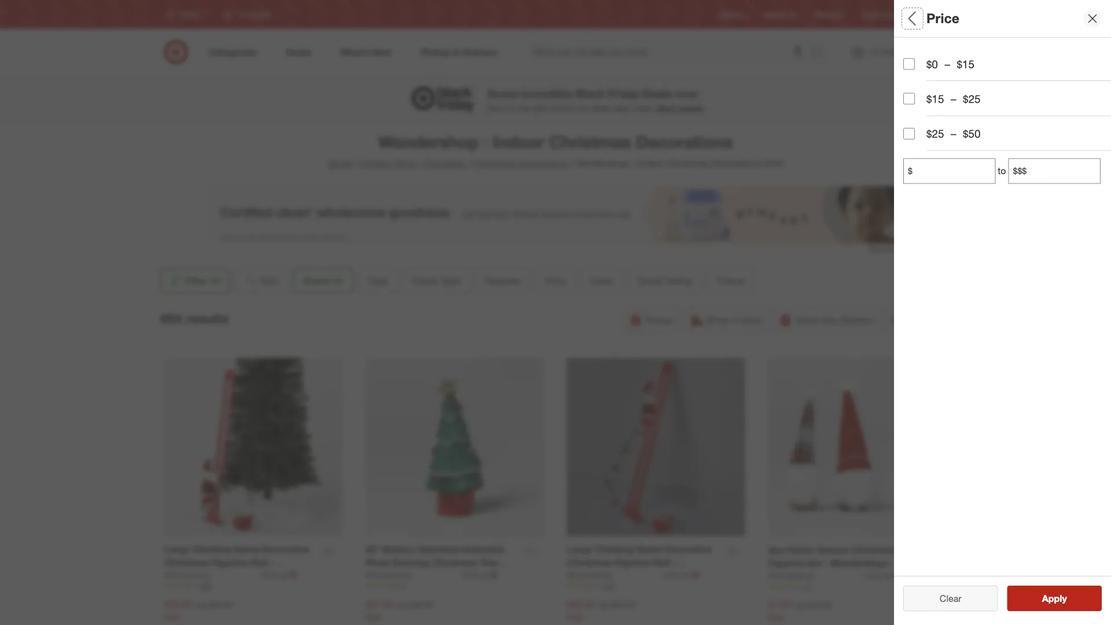 Task type: describe. For each thing, give the bounding box(es) containing it.
see results button
[[1007, 586, 1102, 611]]

$7.00 reg $10.00 sale
[[768, 599, 832, 622]]

stores
[[934, 10, 954, 19]]

find
[[559, 103, 572, 113]]

sale for 143
[[567, 612, 583, 622]]

none text field inside price dialog
[[1009, 158, 1101, 184]]

price button
[[535, 268, 576, 293]]

all filters dialog
[[894, 0, 1111, 625]]

shop in store
[[707, 314, 762, 326]]

week.
[[633, 103, 654, 113]]

$65.00 for 143
[[611, 600, 635, 610]]

rating
[[665, 275, 692, 286]]

clear for clear all
[[934, 593, 956, 604]]

start
[[657, 103, 676, 113]]

fabric
[[787, 544, 815, 556]]

$30.00
[[410, 600, 434, 610]]

target circle
[[861, 10, 900, 19]]

Include out of stock checkbox
[[904, 535, 915, 547]]

143
[[603, 582, 614, 590]]

registry link
[[720, 10, 745, 19]]

clear button
[[904, 586, 998, 611]]

only for 143
[[664, 570, 681, 580]]

20"
[[366, 544, 380, 555]]

sort
[[261, 275, 279, 286]]

2 link
[[366, 581, 544, 591]]

1 / from the left
[[355, 158, 358, 169]]

save
[[488, 103, 505, 113]]

target link
[[328, 158, 353, 169]]

$45.50 for 143
[[567, 599, 595, 610]]

climbing for 256
[[192, 544, 231, 555]]

weekly ad link
[[764, 10, 797, 19]]

ad
[[788, 10, 797, 19]]

search
[[806, 48, 834, 59]]

1 vertical spatial $25
[[927, 127, 944, 140]]

shop inside "button"
[[707, 314, 729, 326]]

$0  –  $15 checkbox
[[904, 58, 915, 70]]

results for see results
[[1049, 593, 1079, 604]]

results for 454 results
[[186, 311, 229, 327]]

day
[[822, 314, 838, 326]]

20" battery operated animated plush dancing christmas tree sculpture - wondershop™ green link
[[366, 543, 517, 582]]

christmas up 256 at the bottom
[[164, 557, 209, 568]]

score
[[488, 87, 518, 100]]

decorative for 143
[[665, 544, 712, 555]]

gnome
[[817, 544, 849, 556]]

new
[[574, 103, 589, 113]]

wondershop™ inside the 3pc fabric gnome christmas figurine set - wondershop™ white/red
[[830, 558, 891, 569]]

search button
[[806, 39, 834, 67]]

$25  –  $50 checkbox
[[904, 128, 915, 139]]

all
[[904, 10, 920, 26]]

same day delivery
[[795, 314, 874, 326]]

¬ for 2
[[491, 569, 498, 581]]

at for 2
[[481, 570, 488, 580]]

What can we help you find? suggestions appear below search field
[[526, 39, 814, 65]]

1 vertical spatial type button
[[358, 268, 398, 293]]

wondershop down plush
[[366, 570, 412, 580]]

reg for 143
[[597, 600, 609, 610]]

in
[[731, 314, 738, 326]]

figurine inside the 3pc fabric gnome christmas figurine set - wondershop™ white/red
[[768, 558, 804, 569]]

wondershop link for 256
[[164, 569, 259, 581]]

256 link
[[164, 581, 342, 591]]

wondershop up 256 at the bottom
[[164, 570, 210, 580]]

1 vertical spatial indoor
[[637, 158, 664, 169]]

brand for brand wondershop
[[904, 86, 935, 99]]

to
[[998, 165, 1006, 177]]

advertisement region
[[208, 186, 903, 244]]

theme
[[716, 275, 745, 286]]

only at ¬ for 256
[[261, 569, 297, 581]]

deals
[[592, 103, 611, 113]]

score incredible black friday deals now save on top gifts & find new deals each week. start saving
[[488, 87, 703, 113]]

sale for 11
[[768, 612, 784, 622]]

$0  –  $15
[[927, 57, 975, 71]]

143 link
[[567, 581, 745, 591]]

454
[[160, 311, 182, 327]]

tree
[[480, 557, 498, 568]]

(1) for brand (1)
[[333, 275, 343, 286]]

dancing
[[393, 557, 429, 568]]

only at ¬ for 143
[[664, 569, 700, 581]]

pickup
[[645, 314, 673, 326]]

price inside 'button'
[[545, 275, 566, 286]]

battery
[[383, 544, 415, 555]]

0 horizontal spatial indoor
[[493, 131, 545, 152]]

11 link
[[768, 582, 947, 592]]

large climbing santa decorative christmas figurine red - wondershop™ for 143
[[567, 544, 712, 582]]

large for 256
[[164, 544, 189, 555]]

black
[[576, 87, 605, 100]]

frame inside all filters dialog
[[904, 131, 936, 144]]

large climbing santa decorative christmas figurine red - wondershop™ link for 256
[[164, 543, 315, 582]]

$45.50 reg $65.00 sale for 256
[[164, 599, 232, 622]]

guest rating
[[638, 275, 692, 286]]

- up 143 "link"
[[673, 557, 677, 568]]

1 horizontal spatial :
[[632, 158, 634, 169]]

friday
[[608, 87, 640, 100]]

find stores link
[[919, 10, 954, 19]]

guest rating button
[[628, 268, 702, 293]]

$0
[[927, 57, 938, 71]]

$65.00 for 256
[[208, 600, 232, 610]]

santa for 143
[[637, 544, 662, 555]]

at for 11
[[885, 571, 891, 581]]

shop inside the wondershop : indoor christmas decorations target / holiday shop / christmas / christmas decorations / wondershop : indoor christmas decorations (454)
[[394, 158, 416, 169]]

&
[[551, 103, 556, 113]]

deals button
[[580, 268, 623, 293]]

(454)
[[763, 158, 784, 169]]

deals inside button
[[590, 275, 613, 286]]

wondershop : indoor christmas decorations target / holiday shop / christmas / christmas decorations / wondershop : indoor christmas decorations (454)
[[328, 131, 784, 169]]

wondershop inside all filters dialog
[[904, 101, 950, 111]]

redcard
[[815, 10, 843, 19]]

wondershop link for 143
[[567, 569, 662, 581]]

$15  –  $25 checkbox
[[904, 93, 915, 105]]

at for 256
[[280, 570, 287, 580]]

on
[[508, 103, 517, 113]]

only at ¬ for 11
[[866, 570, 901, 581]]

wondershop link for 11
[[768, 570, 863, 582]]

pickup button
[[624, 307, 681, 333]]

find
[[919, 10, 932, 19]]

wondershop up 11
[[768, 571, 815, 581]]

3pc fabric gnome christmas figurine set - wondershop™ white/red
[[768, 544, 897, 582]]

christmas right holiday shop link
[[424, 158, 466, 169]]

¬ for 143
[[692, 569, 700, 581]]

0 vertical spatial target
[[861, 10, 880, 19]]

see results
[[1030, 593, 1079, 604]]

2 / from the left
[[418, 158, 422, 169]]

$45.50 for 256
[[164, 599, 192, 610]]

decorations left (454)
[[711, 158, 761, 169]]

0 vertical spatial frame type button
[[904, 119, 1111, 159]]

weekly ad
[[764, 10, 797, 19]]

1 vertical spatial $15
[[927, 92, 944, 105]]

wondershop link for 2
[[366, 569, 460, 581]]

circle
[[882, 10, 900, 19]]

clear for clear
[[940, 593, 962, 604]]

20" battery operated animated plush dancing christmas tree sculpture - wondershop™ green
[[366, 544, 507, 582]]

theme button
[[706, 268, 755, 293]]

(1) for filter (1)
[[210, 275, 221, 286]]

only for 256
[[261, 570, 278, 580]]

only for 11
[[866, 571, 882, 581]]

none text field inside price dialog
[[904, 158, 996, 184]]

target circle link
[[861, 10, 900, 19]]



Task type: locate. For each thing, give the bounding box(es) containing it.
- up 256 link
[[270, 557, 274, 568]]

wondershop down deals
[[576, 158, 629, 169]]

same
[[795, 314, 819, 326]]

0 vertical spatial features button
[[904, 159, 1111, 200]]

clear all
[[934, 593, 968, 604]]

brand down $0  –  $15 option
[[904, 86, 935, 99]]

$45.50 reg $65.00 sale down 256 at the bottom
[[164, 599, 232, 622]]

decorations up advertisement "region"
[[519, 158, 568, 169]]

1 vertical spatial features
[[485, 275, 521, 286]]

1 horizontal spatial (1)
[[333, 275, 343, 286]]

0 horizontal spatial (1)
[[210, 275, 221, 286]]

green
[[480, 570, 507, 582]]

climbing
[[192, 544, 231, 555], [595, 544, 634, 555]]

0 vertical spatial features
[[904, 171, 949, 184]]

0 vertical spatial results
[[186, 311, 229, 327]]

1 horizontal spatial features button
[[904, 159, 1111, 200]]

¬ up 256 link
[[289, 569, 297, 581]]

¬ for 11
[[894, 570, 901, 581]]

1 large climbing santa decorative christmas figurine red - wondershop™ link from the left
[[164, 543, 315, 582]]

¬ up 11 link
[[894, 570, 901, 581]]

1 horizontal spatial type button
[[904, 38, 1111, 78]]

large climbing santa decorative christmas figurine red - wondershop™ link for 143
[[567, 543, 718, 582]]

: down week.
[[632, 158, 634, 169]]

clear inside button
[[940, 593, 962, 604]]

reg inside "$21.00 reg $30.00 sale"
[[396, 600, 407, 610]]

(1) inside button
[[210, 275, 221, 286]]

0 vertical spatial shop
[[394, 158, 416, 169]]

guest
[[638, 275, 663, 286]]

wondershop™ inside 20" battery operated animated plush dancing christmas tree sculpture - wondershop™ green
[[417, 570, 478, 582]]

only up 2 link at left
[[463, 570, 479, 580]]

1 horizontal spatial large climbing santa decorative christmas figurine red - wondershop™
[[567, 544, 712, 582]]

features down "$25  –  $50" checkbox on the top right of page
[[904, 171, 949, 184]]

1 horizontal spatial deals
[[643, 87, 673, 100]]

at up 143 "link"
[[683, 570, 690, 580]]

1 horizontal spatial $15
[[957, 57, 975, 71]]

reg for 2
[[396, 600, 407, 610]]

2 $45.50 from the left
[[567, 599, 595, 610]]

figurine up 143 "link"
[[615, 557, 651, 568]]

reg right $7.00
[[793, 600, 805, 610]]

only at ¬ up 11 link
[[866, 570, 901, 581]]

all filters
[[904, 10, 959, 26]]

0 vertical spatial frame
[[904, 131, 936, 144]]

/ right the target link
[[355, 158, 358, 169]]

santa up 256 link
[[234, 544, 259, 555]]

see
[[1030, 593, 1047, 604]]

each
[[613, 103, 631, 113]]

top
[[519, 103, 531, 113]]

wondershop link
[[164, 569, 259, 581], [366, 569, 460, 581], [567, 569, 662, 581], [768, 570, 863, 582]]

0 horizontal spatial features
[[485, 275, 521, 286]]

redcard link
[[815, 10, 843, 19]]

1 horizontal spatial frame type
[[904, 131, 964, 144]]

1 vertical spatial :
[[632, 158, 634, 169]]

1 $45.50 from the left
[[164, 599, 192, 610]]

wondershop up "$25  –  $50" checkbox on the top right of page
[[904, 101, 950, 111]]

red up 256 link
[[250, 557, 268, 568]]

all
[[959, 593, 968, 604]]

20" battery operated animated plush dancing christmas tree sculpture - wondershop™ green image
[[366, 358, 544, 536], [366, 358, 544, 536]]

3pc
[[768, 544, 785, 556]]

0 horizontal spatial large
[[164, 544, 189, 555]]

/ right christmas decorations link
[[571, 158, 574, 169]]

1 climbing from the left
[[192, 544, 231, 555]]

only at ¬ up 143 "link"
[[664, 569, 700, 581]]

2
[[401, 582, 405, 590]]

red up 143 "link"
[[653, 557, 671, 568]]

3pc fabric gnome christmas figurine set - wondershop™ white/red image
[[768, 358, 947, 537], [768, 358, 947, 537]]

shop in store button
[[685, 307, 769, 333]]

filters
[[923, 10, 959, 26]]

0 vertical spatial indoor
[[493, 131, 545, 152]]

christmas inside the 3pc fabric gnome christmas figurine set - wondershop™ white/red
[[851, 544, 897, 556]]

1 clear from the left
[[934, 593, 956, 604]]

1 vertical spatial shop
[[707, 314, 729, 326]]

santa
[[234, 544, 259, 555], [637, 544, 662, 555]]

frame type inside all filters dialog
[[904, 131, 964, 144]]

1 vertical spatial price
[[545, 275, 566, 286]]

$21.00
[[366, 599, 393, 610]]

1 vertical spatial features button
[[475, 268, 530, 293]]

2 large climbing santa decorative christmas figurine red - wondershop™ link from the left
[[567, 543, 718, 582]]

only up 143 "link"
[[664, 570, 681, 580]]

1 horizontal spatial frame type button
[[904, 119, 1111, 159]]

shop right holiday
[[394, 158, 416, 169]]

christmas left include out of stock "option"
[[851, 544, 897, 556]]

figurine for 256
[[212, 557, 248, 568]]

$65.00
[[208, 600, 232, 610], [611, 600, 635, 610]]

apply button
[[1007, 586, 1102, 611]]

0 horizontal spatial decorative
[[262, 544, 309, 555]]

1 red from the left
[[250, 557, 268, 568]]

$45.50 reg $65.00 sale
[[164, 599, 232, 622], [567, 599, 635, 622]]

christmas link
[[424, 158, 466, 169]]

christmas inside 20" battery operated animated plush dancing christmas tree sculpture - wondershop™ green
[[432, 557, 477, 568]]

0 vertical spatial brand
[[904, 86, 935, 99]]

0 vertical spatial frame type
[[904, 131, 964, 144]]

1 vertical spatial deals
[[590, 275, 613, 286]]

-
[[270, 557, 274, 568], [673, 557, 677, 568], [824, 558, 828, 569], [411, 570, 414, 582]]

1 vertical spatial results
[[1049, 593, 1079, 604]]

large
[[164, 544, 189, 555], [567, 544, 592, 555]]

wondershop
[[904, 101, 950, 111], [378, 131, 479, 152], [576, 158, 629, 169], [164, 570, 210, 580], [366, 570, 412, 580], [567, 570, 613, 580], [768, 571, 815, 581]]

red
[[250, 557, 268, 568], [653, 557, 671, 568]]

/ right "christmas" link
[[468, 158, 471, 169]]

1 horizontal spatial red
[[653, 557, 671, 568]]

shop
[[394, 158, 416, 169], [707, 314, 729, 326]]

1 horizontal spatial $45.50 reg $65.00 sale
[[567, 599, 635, 622]]

1 vertical spatial frame type button
[[402, 268, 470, 293]]

1 horizontal spatial frame
[[904, 131, 936, 144]]

$15 right $0
[[957, 57, 975, 71]]

2 clear from the left
[[940, 593, 962, 604]]

frame
[[904, 131, 936, 144], [412, 275, 438, 286]]

sale inside $7.00 reg $10.00 sale
[[768, 612, 784, 622]]

wondershop link up 143
[[567, 569, 662, 581]]

1 horizontal spatial decorative
[[665, 544, 712, 555]]

1 horizontal spatial target
[[861, 10, 880, 19]]

1 horizontal spatial price
[[927, 10, 960, 26]]

¬ for 256
[[289, 569, 297, 581]]

0 horizontal spatial $45.50
[[164, 599, 192, 610]]

1 vertical spatial frame type
[[412, 275, 460, 286]]

at up 256 link
[[280, 570, 287, 580]]

1 horizontal spatial large climbing santa decorative christmas figurine red - wondershop™ link
[[567, 543, 718, 582]]

2 santa from the left
[[637, 544, 662, 555]]

reg down 2
[[396, 600, 407, 610]]

$21.00 reg $30.00 sale
[[366, 599, 434, 622]]

decorations down saving
[[636, 131, 733, 152]]

1 horizontal spatial indoor
[[637, 158, 664, 169]]

2 large climbing santa decorative christmas figurine red - wondershop™ from the left
[[567, 544, 712, 582]]

0 horizontal spatial target
[[328, 158, 353, 169]]

1 horizontal spatial santa
[[637, 544, 662, 555]]

only up 256 link
[[261, 570, 278, 580]]

indoor up christmas decorations link
[[493, 131, 545, 152]]

0 horizontal spatial red
[[250, 557, 268, 568]]

¬ up 143 "link"
[[692, 569, 700, 581]]

climbing for 143
[[595, 544, 634, 555]]

features button
[[904, 159, 1111, 200], [475, 268, 530, 293]]

features left price 'button'
[[485, 275, 521, 286]]

animated
[[462, 544, 504, 555]]

target left holiday
[[328, 158, 353, 169]]

0 horizontal spatial type button
[[358, 268, 398, 293]]

brand wondershop
[[904, 86, 950, 111]]

christmas decorations link
[[474, 158, 568, 169]]

$25  –  $50
[[927, 127, 981, 140]]

results right 'see'
[[1049, 593, 1079, 604]]

santa for 256
[[234, 544, 259, 555]]

santa up 143 "link"
[[637, 544, 662, 555]]

:
[[483, 131, 488, 152], [632, 158, 634, 169]]

2 $45.50 reg $65.00 sale from the left
[[567, 599, 635, 622]]

0 horizontal spatial $25
[[927, 127, 944, 140]]

operated
[[418, 544, 459, 555]]

christmas up 143
[[567, 557, 612, 568]]

sort button
[[235, 268, 288, 293]]

- right set
[[824, 558, 828, 569]]

only at ¬ up 256 link
[[261, 569, 297, 581]]

incredible
[[521, 87, 573, 100]]

reg
[[194, 600, 206, 610], [396, 600, 407, 610], [597, 600, 609, 610], [793, 600, 805, 610]]

large climbing santa decorative christmas figurine red - wondershop™ for 256
[[164, 544, 309, 582]]

0 vertical spatial price
[[927, 10, 960, 26]]

4 / from the left
[[571, 158, 574, 169]]

0 horizontal spatial :
[[483, 131, 488, 152]]

indoor down week.
[[637, 158, 664, 169]]

brand right sort
[[303, 275, 330, 286]]

large climbing santa decorative christmas figurine red - wondershop™ image
[[164, 358, 342, 536], [164, 358, 342, 536], [567, 358, 745, 536], [567, 358, 745, 536]]

sale for 256
[[164, 612, 180, 622]]

deals up start
[[643, 87, 673, 100]]

0 horizontal spatial $15
[[927, 92, 944, 105]]

1 horizontal spatial shop
[[707, 314, 729, 326]]

1 decorative from the left
[[262, 544, 309, 555]]

/ left "christmas" link
[[418, 158, 422, 169]]

wondershop™
[[830, 558, 891, 569], [164, 570, 225, 582], [417, 570, 478, 582], [567, 570, 628, 582]]

$25 up $50
[[963, 92, 981, 105]]

results
[[186, 311, 229, 327], [1049, 593, 1079, 604]]

1 horizontal spatial large
[[567, 544, 592, 555]]

christmas right "christmas" link
[[474, 158, 516, 169]]

2 horizontal spatial figurine
[[768, 558, 804, 569]]

sale for 2
[[366, 612, 381, 622]]

$25
[[963, 92, 981, 105], [927, 127, 944, 140]]

decorative for 256
[[262, 544, 309, 555]]

reg for 256
[[194, 600, 206, 610]]

1 (1) from the left
[[210, 275, 221, 286]]

0 horizontal spatial santa
[[234, 544, 259, 555]]

large for 143
[[567, 544, 592, 555]]

at down the tree at the bottom left of the page
[[481, 570, 488, 580]]

shop left the in
[[707, 314, 729, 326]]

256
[[200, 582, 212, 590]]

- inside 20" battery operated animated plush dancing christmas tree sculpture - wondershop™ green
[[411, 570, 414, 582]]

0 vertical spatial $15
[[957, 57, 975, 71]]

1 vertical spatial brand
[[303, 275, 330, 286]]

sale
[[164, 612, 180, 622], [366, 612, 381, 622], [567, 612, 583, 622], [768, 612, 784, 622]]

wondershop up "christmas" link
[[378, 131, 479, 152]]

$45.50 reg $65.00 sale down 143
[[567, 599, 635, 622]]

figurine up white/red
[[768, 558, 804, 569]]

decorative up 143 "link"
[[665, 544, 712, 555]]

results inside see results button
[[1049, 593, 1079, 604]]

$15
[[957, 57, 975, 71], [927, 92, 944, 105]]

¬ down the tree at the bottom left of the page
[[491, 569, 498, 581]]

red for 143
[[653, 557, 671, 568]]

0 horizontal spatial large climbing santa decorative christmas figurine red - wondershop™ link
[[164, 543, 315, 582]]

1 $65.00 from the left
[[208, 600, 232, 610]]

price inside dialog
[[927, 10, 960, 26]]

0 vertical spatial type button
[[904, 38, 1111, 78]]

reg down 256 at the bottom
[[194, 600, 206, 610]]

2 $65.00 from the left
[[611, 600, 635, 610]]

1 horizontal spatial features
[[904, 171, 949, 184]]

brand (1)
[[303, 275, 343, 286]]

0 vertical spatial $25
[[963, 92, 981, 105]]

figurine up 256 link
[[212, 557, 248, 568]]

registry
[[720, 10, 745, 19]]

2 red from the left
[[653, 557, 671, 568]]

2 large from the left
[[567, 544, 592, 555]]

decorative up 256 link
[[262, 544, 309, 555]]

now
[[676, 87, 698, 100]]

filter
[[185, 275, 208, 286]]

$65.00 down 256 at the bottom
[[208, 600, 232, 610]]

0 horizontal spatial $45.50 reg $65.00 sale
[[164, 599, 232, 622]]

plush
[[366, 557, 390, 568]]

- down dancing
[[411, 570, 414, 582]]

only at ¬
[[261, 569, 297, 581], [463, 569, 498, 581], [664, 569, 700, 581], [866, 570, 901, 581]]

frame type
[[904, 131, 964, 144], [412, 275, 460, 286]]

sale inside "$21.00 reg $30.00 sale"
[[366, 612, 381, 622]]

decorative
[[262, 544, 309, 555], [665, 544, 712, 555]]

0 horizontal spatial brand
[[303, 275, 330, 286]]

$15 right $15  –  $25 checkbox
[[927, 92, 944, 105]]

red for 256
[[250, 557, 268, 568]]

at
[[280, 570, 287, 580], [481, 570, 488, 580], [683, 570, 690, 580], [885, 571, 891, 581]]

reg for 11
[[793, 600, 805, 610]]

target inside the wondershop : indoor christmas decorations target / holiday shop / christmas / christmas decorations / wondershop : indoor christmas decorations (454)
[[328, 158, 353, 169]]

wondershop up 143
[[567, 570, 613, 580]]

3 / from the left
[[468, 158, 471, 169]]

features inside all filters dialog
[[904, 171, 949, 184]]

2 climbing from the left
[[595, 544, 634, 555]]

deals right price 'button'
[[590, 275, 613, 286]]

at for 143
[[683, 570, 690, 580]]

0 horizontal spatial results
[[186, 311, 229, 327]]

wondershop link down dancing
[[366, 569, 460, 581]]

0 horizontal spatial frame
[[412, 275, 438, 286]]

reg down 143
[[597, 600, 609, 610]]

reg inside $7.00 reg $10.00 sale
[[793, 600, 805, 610]]

1 santa from the left
[[234, 544, 259, 555]]

christmas down new
[[549, 131, 631, 152]]

only at ¬ for 2
[[463, 569, 498, 581]]

1 horizontal spatial figurine
[[615, 557, 651, 568]]

None text field
[[904, 158, 996, 184]]

indoor
[[493, 131, 545, 152], [637, 158, 664, 169]]

clear inside button
[[934, 593, 956, 604]]

only up 11 link
[[866, 571, 882, 581]]

gifts
[[533, 103, 549, 113]]

only at ¬ down the tree at the bottom left of the page
[[463, 569, 498, 581]]

brand inside brand wondershop
[[904, 86, 935, 99]]

0 horizontal spatial frame type
[[412, 275, 460, 286]]

clear all button
[[904, 586, 998, 611]]

1 horizontal spatial results
[[1049, 593, 1079, 604]]

0 vertical spatial deals
[[643, 87, 673, 100]]

wondershop link down set
[[768, 570, 863, 582]]

wondershop link up 256 at the bottom
[[164, 569, 259, 581]]

0 horizontal spatial large climbing santa decorative christmas figurine red - wondershop™
[[164, 544, 309, 582]]

figurine
[[212, 557, 248, 568], [615, 557, 651, 568], [768, 558, 804, 569]]

- inside the 3pc fabric gnome christmas figurine set - wondershop™ white/red
[[824, 558, 828, 569]]

0 horizontal spatial price
[[545, 275, 566, 286]]

figurine for 143
[[615, 557, 651, 568]]

same day delivery button
[[774, 307, 881, 333]]

features
[[904, 171, 949, 184], [485, 275, 521, 286]]

christmas
[[549, 131, 631, 152], [424, 158, 466, 169], [474, 158, 516, 169], [666, 158, 708, 169], [851, 544, 897, 556], [164, 557, 209, 568], [432, 557, 477, 568], [567, 557, 612, 568]]

only for 2
[[463, 570, 479, 580]]

: down save
[[483, 131, 488, 152]]

brand for brand (1)
[[303, 275, 330, 286]]

delivery
[[840, 314, 874, 326]]

0 horizontal spatial features button
[[475, 268, 530, 293]]

price dialog
[[894, 0, 1111, 625]]

0 horizontal spatial figurine
[[212, 557, 248, 568]]

1 vertical spatial frame
[[412, 275, 438, 286]]

filter (1) button
[[160, 268, 230, 293]]

11
[[804, 582, 812, 591]]

climbing up 143
[[595, 544, 634, 555]]

0 horizontal spatial $65.00
[[208, 600, 232, 610]]

2 (1) from the left
[[333, 275, 343, 286]]

454 results
[[160, 311, 229, 327]]

1 horizontal spatial climbing
[[595, 544, 634, 555]]

$45.50 reg $65.00 sale for 143
[[567, 599, 635, 622]]

target left circle
[[861, 10, 880, 19]]

0 horizontal spatial deals
[[590, 275, 613, 286]]

at up 11 link
[[885, 571, 891, 581]]

1 large climbing santa decorative christmas figurine red - wondershop™ from the left
[[164, 544, 309, 582]]

0 horizontal spatial frame type button
[[402, 268, 470, 293]]

$50
[[963, 127, 981, 140]]

$65.00 down 143
[[611, 600, 635, 610]]

0 vertical spatial :
[[483, 131, 488, 152]]

$25 right "$25  –  $50" checkbox on the top right of page
[[927, 127, 944, 140]]

store
[[741, 314, 762, 326]]

1 horizontal spatial $25
[[963, 92, 981, 105]]

1 large from the left
[[164, 544, 189, 555]]

climbing up 256 at the bottom
[[192, 544, 231, 555]]

2 decorative from the left
[[665, 544, 712, 555]]

1 horizontal spatial brand
[[904, 86, 935, 99]]

filter (1)
[[185, 275, 221, 286]]

results right 454
[[186, 311, 229, 327]]

christmas down operated
[[432, 557, 477, 568]]

0 horizontal spatial climbing
[[192, 544, 231, 555]]

christmas down saving
[[666, 158, 708, 169]]

clear
[[934, 593, 956, 604], [940, 593, 962, 604]]

$10.00
[[807, 600, 832, 610]]

1 horizontal spatial $65.00
[[611, 600, 635, 610]]

1 horizontal spatial $45.50
[[567, 599, 595, 610]]

0 horizontal spatial shop
[[394, 158, 416, 169]]

deals inside score incredible black friday deals now save on top gifts & find new deals each week. start saving
[[643, 87, 673, 100]]

1 vertical spatial target
[[328, 158, 353, 169]]

saving
[[678, 103, 703, 113]]

None text field
[[1009, 158, 1101, 184]]

1 $45.50 reg $65.00 sale from the left
[[164, 599, 232, 622]]



Task type: vqa. For each thing, say whether or not it's contained in the screenshot.
454 results
yes



